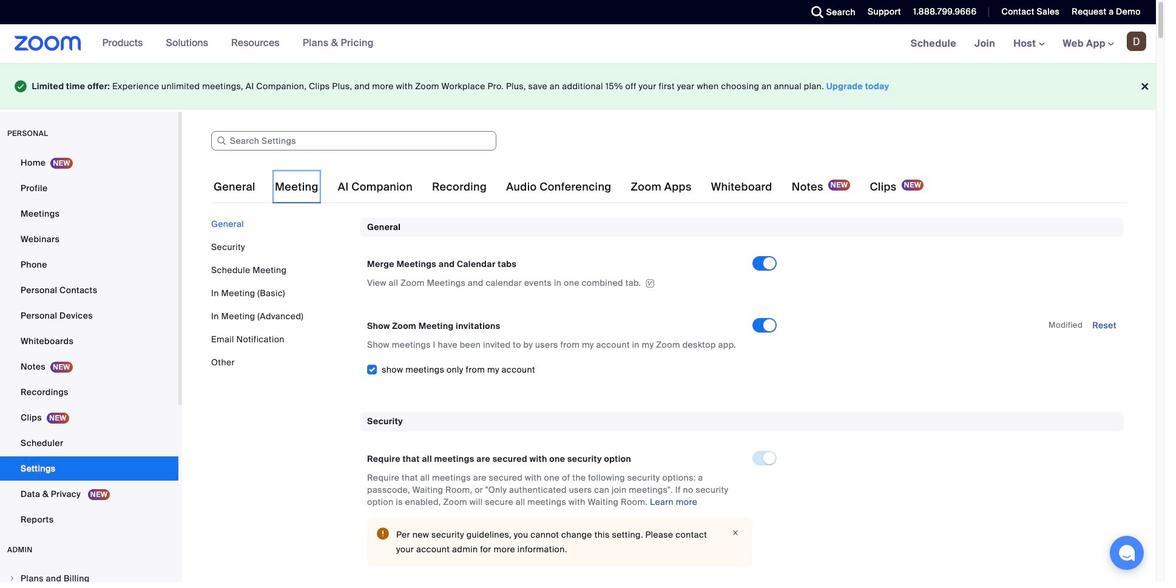 Task type: describe. For each thing, give the bounding box(es) containing it.
warning image
[[377, 527, 389, 539]]

application inside general element
[[367, 277, 742, 289]]

type image
[[15, 78, 27, 95]]

Search Settings text field
[[211, 131, 497, 150]]

personal menu menu
[[0, 150, 178, 533]]

support version for merge meetings and calendar tabs image
[[644, 279, 656, 288]]

security element
[[360, 412, 1124, 582]]

general element
[[360, 218, 1124, 393]]



Task type: locate. For each thing, give the bounding box(es) containing it.
tabs of my account settings page tab list
[[211, 170, 927, 204]]

profile picture image
[[1127, 32, 1147, 51]]

menu item
[[0, 567, 178, 582]]

application
[[367, 277, 742, 289]]

right image
[[8, 575, 16, 582]]

alert inside security "element"
[[367, 518, 753, 566]]

product information navigation
[[81, 24, 383, 63]]

menu bar
[[211, 218, 351, 368]]

zoom logo image
[[15, 36, 81, 51]]

banner
[[0, 24, 1156, 64]]

footer
[[0, 63, 1156, 110]]

close image
[[728, 527, 743, 538]]

meetings navigation
[[902, 24, 1156, 64]]

alert
[[367, 518, 753, 566]]

open chat image
[[1119, 545, 1136, 562]]



Task type: vqa. For each thing, say whether or not it's contained in the screenshot.
Tabs Of Meeting tab list
no



